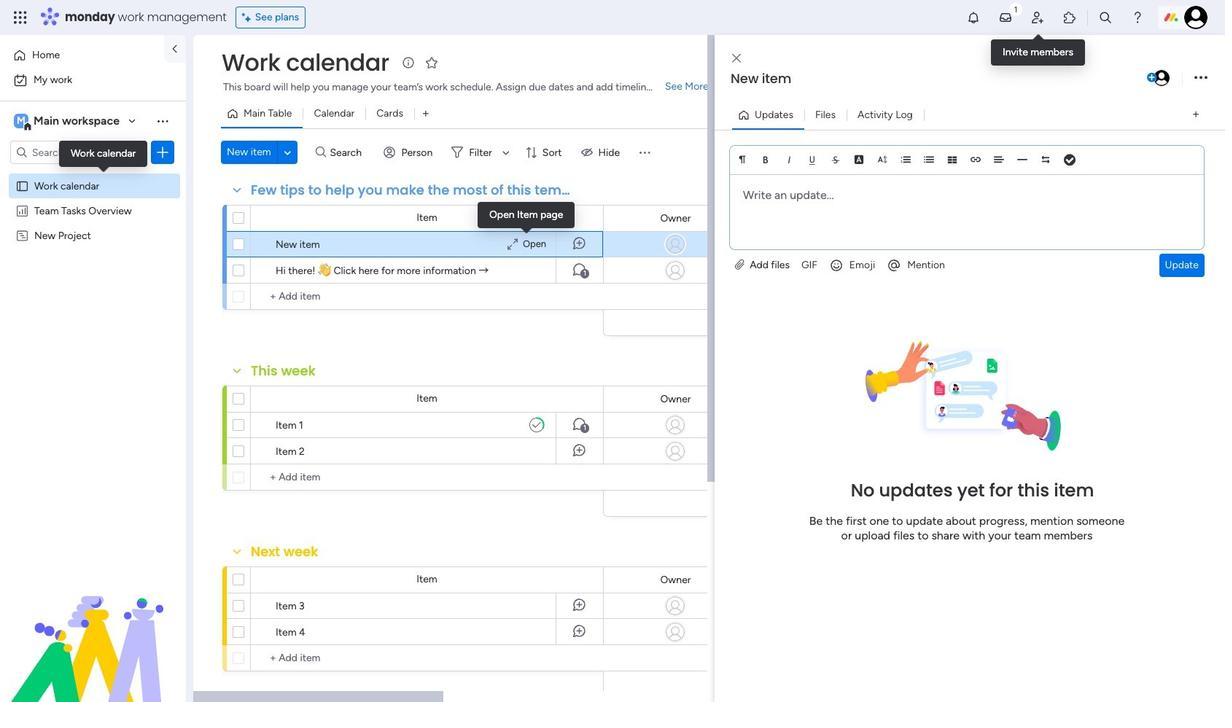 Task type: describe. For each thing, give the bounding box(es) containing it.
line image
[[1018, 154, 1028, 165]]

invite members image
[[1031, 10, 1046, 25]]

select product image
[[13, 10, 28, 25]]

link image
[[971, 154, 982, 165]]

monday marketplace image
[[1063, 10, 1078, 25]]

3 + add item text field from the top
[[258, 650, 597, 668]]

1 horizontal spatial jacob simon image
[[1185, 6, 1208, 29]]

workspace selection element
[[14, 112, 122, 131]]

help image
[[1131, 10, 1146, 25]]

workspace options image
[[155, 114, 170, 128]]

2 + add item text field from the top
[[258, 469, 597, 487]]

bold image
[[761, 154, 771, 165]]

0 vertical spatial option
[[9, 44, 155, 67]]

format image
[[738, 154, 748, 165]]

1 + add item text field from the top
[[258, 288, 597, 306]]

Search field
[[327, 142, 370, 163]]

size image
[[878, 154, 888, 165]]

rtl ltr image
[[1041, 154, 1052, 165]]

underline image
[[808, 154, 818, 165]]

1 image
[[1010, 1, 1023, 17]]

checklist image
[[1065, 155, 1076, 165]]

angle down image
[[284, 147, 291, 158]]

add view image
[[1194, 109, 1200, 120]]

show board description image
[[400, 55, 417, 70]]

Search in workspace field
[[31, 144, 122, 161]]

strikethrough image
[[831, 154, 841, 165]]

lottie animation element
[[0, 555, 186, 703]]



Task type: locate. For each thing, give the bounding box(es) containing it.
text color image
[[855, 154, 865, 165]]

update feed image
[[999, 10, 1014, 25]]

None field
[[218, 47, 393, 78], [728, 69, 1145, 88], [247, 181, 580, 200], [657, 211, 695, 227], [247, 362, 319, 381], [657, 392, 695, 408], [247, 543, 322, 562], [657, 572, 695, 589], [218, 47, 393, 78], [728, 69, 1145, 88], [247, 181, 580, 200], [657, 211, 695, 227], [247, 362, 319, 381], [657, 392, 695, 408], [247, 543, 322, 562], [657, 572, 695, 589]]

arrow down image
[[498, 144, 515, 161]]

1 vertical spatial option
[[9, 69, 177, 92]]

dapulse attachment image
[[736, 259, 745, 271]]

add view image
[[423, 108, 429, 119]]

options image
[[1195, 68, 1208, 88], [155, 145, 170, 160], [203, 252, 215, 289], [203, 407, 215, 443], [203, 433, 215, 470], [203, 588, 215, 624], [203, 614, 215, 651]]

search everything image
[[1099, 10, 1114, 25]]

lottie animation image
[[0, 555, 186, 703]]

notifications image
[[967, 10, 981, 25]]

italic image
[[784, 154, 795, 165]]

0 horizontal spatial jacob simon image
[[1153, 69, 1172, 88]]

1. numbers image
[[901, 154, 911, 165]]

align image
[[995, 154, 1005, 165]]

v2 search image
[[316, 144, 327, 161]]

table image
[[948, 154, 958, 165]]

menu image
[[638, 145, 653, 160]]

jacob simon image
[[1185, 6, 1208, 29], [1153, 69, 1172, 88]]

public dashboard image
[[15, 204, 29, 217]]

add to favorites image
[[425, 55, 439, 70]]

see plans image
[[242, 9, 255, 26]]

dapulse addbtn image
[[1148, 73, 1157, 82]]

+ Add item text field
[[258, 288, 597, 306], [258, 469, 597, 487], [258, 650, 597, 668]]

public board image
[[15, 179, 29, 193]]

option
[[9, 44, 155, 67], [9, 69, 177, 92], [0, 173, 186, 176]]

1 vertical spatial + add item text field
[[258, 469, 597, 487]]

0 vertical spatial jacob simon image
[[1185, 6, 1208, 29]]

list box
[[0, 170, 186, 445]]

0 vertical spatial + add item text field
[[258, 288, 597, 306]]

close image
[[733, 53, 741, 64]]

&bull; bullets image
[[925, 154, 935, 165]]

1 vertical spatial jacob simon image
[[1153, 69, 1172, 88]]

workspace image
[[14, 113, 28, 129]]

2 vertical spatial + add item text field
[[258, 650, 597, 668]]

2 vertical spatial option
[[0, 173, 186, 176]]



Task type: vqa. For each thing, say whether or not it's contained in the screenshot.
the topmost option
yes



